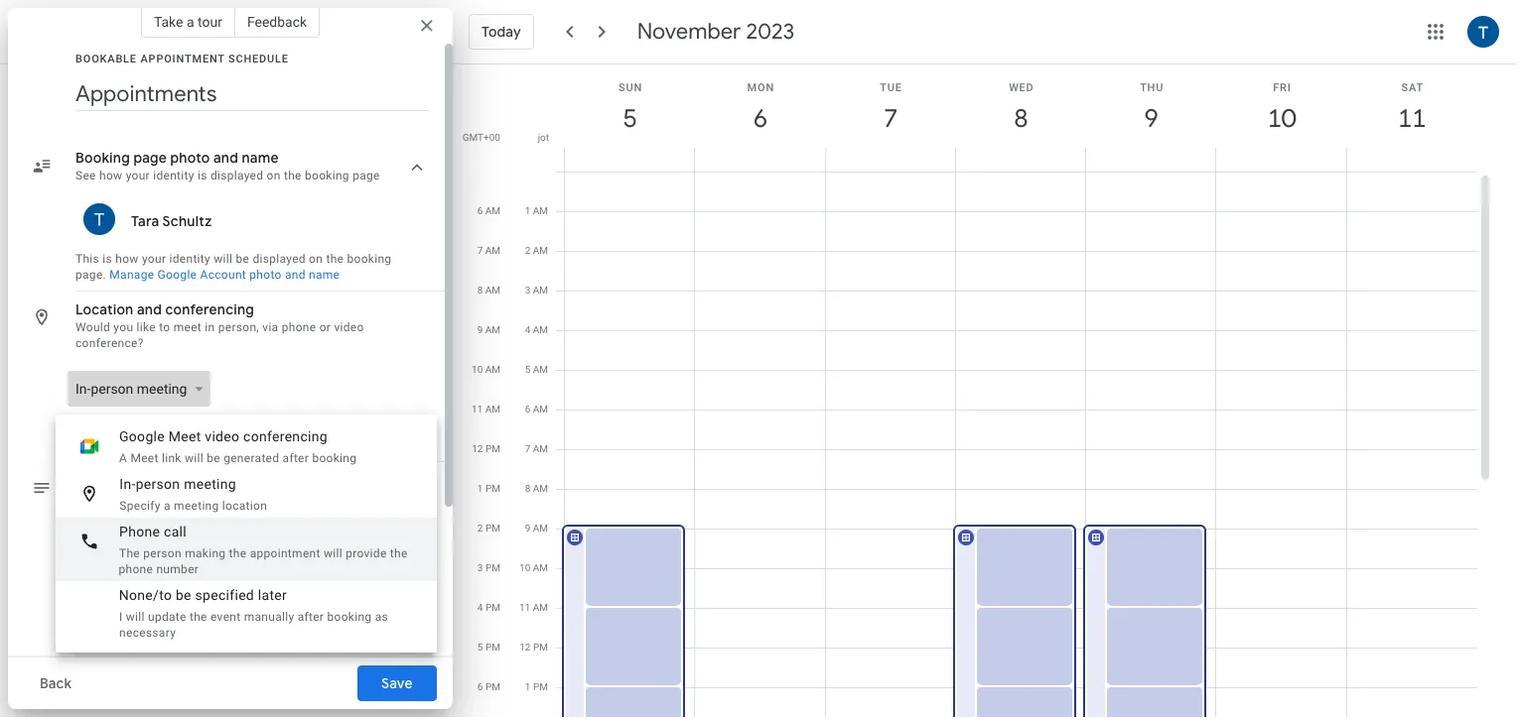 Task type: describe. For each thing, give the bounding box(es) containing it.
to
[[159, 321, 170, 335]]

for
[[137, 570, 155, 586]]

Description text field
[[83, 570, 425, 669]]

take a tour
[[154, 14, 222, 30]]

a inside description add a note that explains your service. this will appear on your booking page and in confirmation emails.
[[101, 491, 108, 505]]

in-person meeting button
[[68, 371, 211, 407]]

take a tour button
[[141, 6, 235, 38]]

0 vertical spatial meet
[[169, 429, 201, 445]]

fri
[[1273, 81, 1291, 94]]

3 pm
[[477, 563, 500, 574]]

1 vertical spatial name
[[309, 268, 340, 282]]

clients
[[158, 570, 199, 586]]

sun 5
[[619, 81, 642, 135]]

2 pm
[[477, 523, 500, 534]]

Add title text field
[[75, 79, 429, 109]]

formatting options toolbar
[[75, 530, 433, 572]]

is inside this is how your identity will be displayed on the booking page.
[[103, 252, 112, 266]]

as
[[375, 611, 388, 625]]

1 horizontal spatial 7
[[525, 444, 530, 455]]

will inside this is how your identity will be displayed on the booking page.
[[214, 252, 233, 266]]

a inside in-person meeting specify a meeting location
[[163, 499, 170, 513]]

november 2023
[[637, 18, 795, 46]]

page for description
[[123, 507, 151, 521]]

1 vertical spatial 11
[[472, 404, 483, 415]]

sat 11
[[1397, 81, 1425, 135]]

that
[[139, 491, 161, 505]]

none/to
[[119, 588, 172, 604]]

0 horizontal spatial 7
[[477, 245, 483, 256]]

feedback
[[247, 14, 307, 30]]

in inside location and conferencing would you like to meet in person, via phone or video conference?
[[205, 321, 215, 335]]

0 vertical spatial 6 am
[[477, 206, 500, 216]]

none/to be specified later i will update the event manually after booking as necessary
[[119, 588, 388, 640]]

appointment
[[250, 547, 320, 561]]

1 horizontal spatial 9
[[525, 523, 530, 534]]

confirmation
[[191, 507, 262, 521]]

0 vertical spatial 1
[[525, 206, 530, 216]]

on for that
[[378, 491, 392, 505]]

in-person meeting
[[75, 381, 187, 397]]

insert link image
[[288, 537, 308, 560]]

1 vertical spatial 8 am
[[525, 484, 548, 494]]

booking inside description add a note that explains your service. this will appear on your booking page and in confirmation emails.
[[75, 507, 120, 521]]

gmt+00
[[462, 132, 500, 143]]

provide
[[346, 547, 387, 561]]

booking page photo and name see how your identity is displayed on the booking page
[[75, 149, 380, 183]]

google meet video conferencing a meet link will be generated after booking
[[119, 429, 357, 466]]

0 vertical spatial 8 am
[[477, 285, 500, 296]]

5 pm
[[477, 642, 500, 653]]

2 vertical spatial meeting
[[173, 499, 219, 513]]

2 vertical spatial 11
[[519, 603, 530, 614]]

will inside google meet video conferencing a meet link will be generated after booking
[[185, 452, 203, 466]]

bold image
[[91, 537, 111, 560]]

0 vertical spatial 1 pm
[[477, 484, 500, 494]]

appear
[[337, 491, 375, 505]]

6 pm
[[477, 682, 500, 693]]

conferencing inside google meet video conferencing a meet link will be generated after booking
[[243, 429, 328, 445]]

phone inside location and conferencing would you like to meet in person, via phone or video conference?
[[282, 321, 316, 335]]

0 horizontal spatial 12 pm
[[472, 444, 500, 455]]

3 am
[[525, 285, 548, 296]]

2 cell from the left
[[695, 172, 826, 718]]

1 vertical spatial 8
[[477, 285, 483, 296]]

2 vertical spatial 1
[[525, 682, 531, 693]]

thursday, 9 november element
[[1129, 96, 1174, 142]]

your up confirmation on the left
[[214, 491, 238, 505]]

tuesday, 7 november element
[[868, 96, 914, 142]]

november
[[637, 18, 741, 46]]

10 column header
[[1216, 65, 1347, 172]]

today button
[[469, 8, 534, 56]]

0 vertical spatial google
[[157, 268, 197, 282]]

location
[[222, 499, 267, 513]]

11 column header
[[1346, 65, 1477, 172]]

sat
[[1402, 81, 1424, 94]]

6 cell from the left
[[1217, 172, 1347, 718]]

monday, 6 november element
[[738, 96, 783, 142]]

specify
[[119, 499, 160, 513]]

add
[[75, 491, 98, 505]]

phone call
the person making the appointment will provide the phone number menu item
[[56, 518, 437, 582]]

1 horizontal spatial 7 am
[[525, 444, 548, 455]]

9 inside thu 9
[[1143, 102, 1157, 135]]

mon
[[747, 81, 775, 94]]

later
[[258, 588, 287, 604]]

tour
[[198, 14, 222, 30]]

generated
[[224, 452, 279, 466]]

video inside google meet video conferencing a meet link will be generated after booking
[[205, 429, 240, 445]]

person for in-person meeting specify a meeting location
[[135, 477, 180, 492]]

1 vertical spatial 1 pm
[[525, 682, 548, 693]]

back
[[40, 675, 72, 693]]

1 vertical spatial 12 pm
[[520, 642, 548, 653]]

bulleted list image
[[243, 537, 263, 560]]

feedback button
[[235, 6, 320, 38]]

the inside booking page photo and name see how your identity is displayed on the booking page
[[284, 169, 302, 183]]

0 horizontal spatial 12
[[472, 444, 483, 455]]

5 for pm
[[477, 642, 483, 653]]

call
[[164, 524, 187, 540]]

location
[[75, 301, 133, 319]]

phone
[[119, 524, 160, 540]]

2 am
[[525, 245, 548, 256]]

meet
[[173, 321, 202, 335]]

after for google meet video conferencing
[[283, 452, 309, 466]]

2 vertical spatial 10
[[519, 563, 530, 574]]

number
[[157, 563, 199, 577]]

2 for 2 pm
[[477, 523, 483, 534]]

and inside description add a note that explains your service. this will appear on your booking page and in confirmation emails.
[[154, 507, 175, 521]]

this inside this is how your identity will be displayed on the booking page.
[[75, 252, 99, 266]]

0 horizontal spatial 10 am
[[472, 364, 500, 375]]

and inside booking page photo and name see how your identity is displayed on the booking page
[[213, 149, 238, 167]]

a inside button
[[187, 14, 194, 30]]

3 cell from the left
[[826, 172, 956, 718]]

meeting for in-person meeting
[[137, 381, 187, 397]]

numbered list image
[[208, 537, 227, 560]]

a
[[119, 452, 127, 466]]

6 inside mon 6
[[752, 102, 766, 135]]

google inside google meet video conferencing a meet link will be generated after booking
[[119, 429, 165, 445]]

in- for in-person meeting specify a meeting location
[[119, 477, 135, 492]]

tue 7
[[880, 81, 902, 135]]

5 am
[[525, 364, 548, 375]]

0 horizontal spatial 7 am
[[477, 245, 500, 256]]

i
[[119, 611, 123, 625]]

update
[[148, 611, 186, 625]]

phone call the person making the appointment will provide the phone number
[[119, 524, 408, 577]]

and inside location and conferencing would you like to meet in person, via phone or video conference?
[[137, 301, 162, 319]]

0 vertical spatial 9 am
[[477, 325, 500, 336]]

tara
[[131, 212, 159, 230]]

7 column header
[[825, 65, 956, 172]]

see
[[75, 169, 96, 183]]

account
[[200, 268, 246, 282]]

0 horizontal spatial 10
[[472, 364, 483, 375]]

in-person meeting specify a meeting location
[[119, 477, 267, 513]]

meeting for clients
[[83, 570, 199, 586]]

1 vertical spatial 1
[[477, 484, 483, 494]]

6 down 5 am
[[525, 404, 530, 415]]

bookable appointment schedule
[[75, 53, 289, 66]]

the
[[119, 547, 140, 561]]

person,
[[218, 321, 259, 335]]

sunday, 5 november element
[[607, 96, 653, 142]]

description
[[75, 472, 153, 490]]

booking inside this is how your identity will be displayed on the booking page.
[[347, 252, 392, 266]]

explains
[[164, 491, 210, 505]]

necessary
[[119, 627, 176, 640]]

will inside description add a note that explains your service. this will appear on your booking page and in confirmation emails.
[[314, 491, 333, 505]]

9 column header
[[1085, 65, 1217, 172]]

or
[[319, 321, 331, 335]]

schultz
[[162, 212, 212, 230]]

4 for 4 am
[[525, 325, 530, 336]]

0 vertical spatial 11 am
[[472, 404, 500, 415]]

is inside booking page photo and name see how your identity is displayed on the booking page
[[198, 169, 207, 183]]

5 column header
[[564, 65, 695, 172]]

your right the appear
[[395, 491, 420, 505]]

1 horizontal spatial 9 am
[[525, 523, 548, 534]]

1 vertical spatial 12
[[520, 642, 531, 653]]

1 am
[[525, 206, 548, 216]]

conference?
[[75, 337, 144, 350]]

tara schultz
[[131, 212, 212, 230]]

tue
[[880, 81, 902, 94]]



Task type: locate. For each thing, give the bounding box(es) containing it.
thu 9
[[1140, 81, 1164, 135]]

10 right 3 pm
[[519, 563, 530, 574]]

1 horizontal spatial meet
[[169, 429, 201, 445]]

be up manage google account photo and name link
[[236, 252, 249, 266]]

0 horizontal spatial 11 am
[[472, 404, 500, 415]]

1 vertical spatial 4
[[477, 603, 483, 614]]

person inside in-person meeting specify a meeting location
[[135, 477, 180, 492]]

identity up account
[[169, 252, 211, 266]]

2 up 3 am
[[525, 245, 530, 256]]

saturday, 11 november element
[[1389, 96, 1435, 142]]

0 vertical spatial 10 am
[[472, 364, 500, 375]]

page for booking
[[353, 169, 380, 183]]

meeting up call
[[173, 499, 219, 513]]

1 vertical spatial identity
[[169, 252, 211, 266]]

photo up schultz
[[170, 149, 210, 167]]

7 am down 5 am
[[525, 444, 548, 455]]

9 am right '2 pm'
[[525, 523, 548, 534]]

conferencing inside location and conferencing would you like to meet in person, via phone or video conference?
[[165, 301, 254, 319]]

will up account
[[214, 252, 233, 266]]

5 cell from the left
[[1083, 172, 1217, 718]]

0 vertical spatial on
[[267, 169, 281, 183]]

0 horizontal spatial 4
[[477, 603, 483, 614]]

name down add title text field
[[242, 149, 279, 167]]

in-person meeting
specify a meeting location menu item
[[56, 471, 437, 518]]

1 vertical spatial phone
[[119, 563, 154, 577]]

cell
[[562, 172, 695, 718], [695, 172, 826, 718], [826, 172, 956, 718], [953, 172, 1086, 718], [1083, 172, 1217, 718], [1217, 172, 1347, 718], [1347, 172, 1477, 718]]

10 down fri
[[1266, 102, 1295, 135]]

0 horizontal spatial 8
[[477, 285, 483, 296]]

person
[[91, 381, 133, 397], [135, 477, 180, 492], [143, 547, 182, 561]]

after
[[283, 452, 309, 466], [298, 611, 324, 625]]

10 left 5 am
[[472, 364, 483, 375]]

4 for 4 pm
[[477, 603, 483, 614]]

1 vertical spatial this
[[287, 491, 311, 505]]

manage google account photo and name
[[110, 268, 340, 282]]

1 pm right 6 pm
[[525, 682, 548, 693]]

1 up '2 pm'
[[477, 484, 483, 494]]

1 horizontal spatial 11 am
[[519, 603, 548, 614]]

0 vertical spatial 12 pm
[[472, 444, 500, 455]]

is
[[198, 169, 207, 183], [103, 252, 112, 266]]

google up a on the left of the page
[[119, 429, 165, 445]]

on inside this is how your identity will be displayed on the booking page.
[[309, 252, 323, 266]]

on right the appear
[[378, 491, 392, 505]]

like
[[137, 321, 156, 335]]

be down clients at the left of page
[[176, 588, 192, 604]]

page
[[133, 149, 167, 167], [353, 169, 380, 183], [123, 507, 151, 521]]

wed
[[1009, 81, 1034, 94]]

grid containing 5
[[461, 65, 1493, 718]]

be inside google meet video conferencing a meet link will be generated after booking
[[207, 452, 220, 466]]

1 horizontal spatial 3
[[525, 285, 530, 296]]

0 horizontal spatial this
[[75, 252, 99, 266]]

0 horizontal spatial 3
[[477, 563, 483, 574]]

1 vertical spatial google
[[119, 429, 165, 445]]

1 vertical spatial photo
[[250, 268, 282, 282]]

grid
[[461, 65, 1493, 718]]

1 horizontal spatial 10
[[519, 563, 530, 574]]

pm
[[485, 444, 500, 455], [485, 484, 500, 494], [485, 523, 500, 534], [485, 563, 500, 574], [485, 603, 500, 614], [485, 642, 500, 653], [533, 642, 548, 653], [485, 682, 500, 693], [533, 682, 548, 693]]

conferencing up generated
[[243, 429, 328, 445]]

4 up 5 pm
[[477, 603, 483, 614]]

via
[[262, 321, 278, 335]]

1 vertical spatial 11 am
[[519, 603, 548, 614]]

0 vertical spatial video
[[334, 321, 364, 335]]

1 vertical spatial 10 am
[[519, 563, 548, 574]]

jot
[[538, 132, 549, 143]]

0 vertical spatial 2
[[525, 245, 530, 256]]

displayed up schultz
[[210, 169, 263, 183]]

1 pm up '2 pm'
[[477, 484, 500, 494]]

1 horizontal spatial 12
[[520, 642, 531, 653]]

person for in-person meeting
[[91, 381, 133, 397]]

9 left 4 am
[[477, 325, 483, 336]]

7 inside tue 7
[[882, 102, 897, 135]]

1 horizontal spatial 6 am
[[525, 404, 548, 415]]

0 horizontal spatial photo
[[170, 149, 210, 167]]

will inside phone call the person making the appointment will provide the phone number
[[324, 547, 342, 561]]

1 vertical spatial 7
[[477, 245, 483, 256]]

displayed inside this is how your identity will be displayed on the booking page.
[[253, 252, 306, 266]]

be inside none/to be specified later i will update the event manually after booking as necessary
[[176, 588, 192, 604]]

conferencing up 'meet'
[[165, 301, 254, 319]]

the inside this is how your identity will be displayed on the booking page.
[[326, 252, 344, 266]]

2 horizontal spatial on
[[378, 491, 392, 505]]

1 horizontal spatial 10 am
[[519, 563, 548, 574]]

2 vertical spatial person
[[143, 547, 182, 561]]

1 vertical spatial 7 am
[[525, 444, 548, 455]]

appointment
[[140, 53, 225, 66]]

video
[[334, 321, 364, 335], [205, 429, 240, 445]]

booking
[[305, 169, 349, 183], [347, 252, 392, 266], [312, 452, 357, 466], [75, 507, 120, 521], [327, 611, 372, 625]]

row
[[556, 172, 1477, 718]]

5 inside "sun 5"
[[622, 102, 636, 135]]

12 pm up '2 pm'
[[472, 444, 500, 455]]

1 vertical spatial 10
[[472, 364, 483, 375]]

meet right a on the left of the page
[[130, 452, 159, 466]]

after for none/to be specified later
[[298, 611, 324, 625]]

the down add title text field
[[284, 169, 302, 183]]

event
[[211, 611, 241, 625]]

photo
[[170, 149, 210, 167], [250, 268, 282, 282]]

video up generated
[[205, 429, 240, 445]]

0 horizontal spatial 1 pm
[[477, 484, 500, 494]]

0 vertical spatial 12
[[472, 444, 483, 455]]

phone left or
[[282, 321, 316, 335]]

meet up link
[[169, 429, 201, 445]]

10 am left 5 am
[[472, 364, 500, 375]]

9
[[1143, 102, 1157, 135], [477, 325, 483, 336], [525, 523, 530, 534]]

12 pm right 5 pm
[[520, 642, 548, 653]]

1 up 2 am
[[525, 206, 530, 216]]

meet
[[169, 429, 201, 445], [130, 452, 159, 466]]

the right provide
[[390, 547, 408, 561]]

9 am
[[477, 325, 500, 336], [525, 523, 548, 534]]

will right i
[[126, 611, 145, 625]]

10 am right 3 pm
[[519, 563, 548, 574]]

0 vertical spatial phone
[[282, 321, 316, 335]]

9 am left 4 am
[[477, 325, 500, 336]]

7 cell from the left
[[1347, 172, 1477, 718]]

sun
[[619, 81, 642, 94]]

1 horizontal spatial 2
[[525, 245, 530, 256]]

note
[[111, 491, 136, 505]]

how inside booking page photo and name see how your identity is displayed on the booking page
[[99, 169, 123, 183]]

google right manage on the left top of the page
[[157, 268, 197, 282]]

11 inside column header
[[1397, 102, 1425, 135]]

this is how your identity will be displayed on the booking page.
[[75, 252, 392, 282]]

a left tour on the top of the page
[[187, 14, 194, 30]]

0 vertical spatial page
[[133, 149, 167, 167]]

thu
[[1140, 81, 1164, 94]]

how
[[99, 169, 123, 183], [115, 252, 139, 266]]

your down booking
[[126, 169, 150, 183]]

5 down 4 am
[[525, 364, 530, 375]]

2 vertical spatial 5
[[477, 642, 483, 653]]

0 horizontal spatial be
[[176, 588, 192, 604]]

take
[[154, 14, 183, 30]]

0 vertical spatial how
[[99, 169, 123, 183]]

1 vertical spatial in
[[178, 507, 188, 521]]

person inside phone call the person making the appointment will provide the phone number
[[143, 547, 182, 561]]

am
[[485, 206, 500, 216], [533, 206, 548, 216], [485, 245, 500, 256], [533, 245, 548, 256], [485, 285, 500, 296], [533, 285, 548, 296], [485, 325, 500, 336], [533, 325, 548, 336], [485, 364, 500, 375], [533, 364, 548, 375], [485, 404, 500, 415], [533, 404, 548, 415], [533, 444, 548, 455], [533, 484, 548, 494], [533, 523, 548, 534], [533, 563, 548, 574], [533, 603, 548, 614]]

google
[[157, 268, 197, 282], [119, 429, 165, 445]]

1 pm
[[477, 484, 500, 494], [525, 682, 548, 693]]

identity inside booking page photo and name see how your identity is displayed on the booking page
[[153, 169, 194, 183]]

identity inside this is how your identity will be displayed on the booking page.
[[169, 252, 211, 266]]

video inside location and conferencing would you like to meet in person, via phone or video conference?
[[334, 321, 364, 335]]

meeting up confirmation on the left
[[183, 477, 236, 492]]

5 up 6 pm
[[477, 642, 483, 653]]

6 am left 1 am
[[477, 206, 500, 216]]

1 horizontal spatial in-
[[119, 477, 135, 492]]

displayed up manage google account photo and name
[[253, 252, 306, 266]]

4
[[525, 325, 530, 336], [477, 603, 483, 614]]

phone inside phone call the person making the appointment will provide the phone number
[[119, 563, 154, 577]]

italic image
[[127, 537, 147, 560]]

0 vertical spatial in-
[[75, 381, 91, 397]]

meeting
[[83, 570, 134, 586]]

conferencing
[[165, 301, 254, 319], [243, 429, 328, 445]]

1 horizontal spatial 1 pm
[[525, 682, 548, 693]]

1 cell from the left
[[562, 172, 695, 718]]

be
[[236, 252, 249, 266], [207, 452, 220, 466], [176, 588, 192, 604]]

2
[[525, 245, 530, 256], [477, 523, 483, 534]]

2 up 3 pm
[[477, 523, 483, 534]]

underline image
[[163, 537, 183, 560]]

video right or
[[334, 321, 364, 335]]

2 vertical spatial 7
[[525, 444, 530, 455]]

9 down thu
[[1143, 102, 1157, 135]]

6 am down 5 am
[[525, 404, 548, 415]]

1 vertical spatial conferencing
[[243, 429, 328, 445]]

3 for 3 am
[[525, 285, 530, 296]]

1 right 6 pm
[[525, 682, 531, 693]]

8 column header
[[955, 65, 1086, 172]]

7 down 5 am
[[525, 444, 530, 455]]

photo inside booking page photo and name see how your identity is displayed on the booking page
[[170, 149, 210, 167]]

bookable
[[75, 53, 137, 66]]

after inside none/to be specified later i will update the event manually after booking as necessary
[[298, 611, 324, 625]]

0 vertical spatial is
[[198, 169, 207, 183]]

0 vertical spatial person
[[91, 381, 133, 397]]

this up page.
[[75, 252, 99, 266]]

displayed inside booking page photo and name see how your identity is displayed on the booking page
[[210, 169, 263, 183]]

3
[[525, 285, 530, 296], [477, 563, 483, 574]]

schedule
[[228, 53, 289, 66]]

how down booking
[[99, 169, 123, 183]]

how up manage on the left top of the page
[[115, 252, 139, 266]]

1 vertical spatial 6 am
[[525, 404, 548, 415]]

in inside description add a note that explains your service. this will appear on your booking page and in confirmation emails.
[[178, 507, 188, 521]]

0 horizontal spatial 6 am
[[477, 206, 500, 216]]

on down add title text field
[[267, 169, 281, 183]]

0 horizontal spatial 9
[[477, 325, 483, 336]]

4 down 3 am
[[525, 325, 530, 336]]

manage
[[110, 268, 154, 282]]

9 right '2 pm'
[[525, 523, 530, 534]]

mon 6
[[747, 81, 775, 135]]

1 horizontal spatial photo
[[250, 268, 282, 282]]

booking inside booking page photo and name see how your identity is displayed on the booking page
[[305, 169, 349, 183]]

1 vertical spatial in-
[[119, 477, 135, 492]]

in- inside dropdown button
[[75, 381, 91, 397]]

1 vertical spatial is
[[103, 252, 112, 266]]

0 vertical spatial 7
[[882, 102, 897, 135]]

wed 8
[[1009, 81, 1034, 135]]

8 inside "wed 8"
[[1013, 102, 1027, 135]]

after right generated
[[283, 452, 309, 466]]

google meet video conferencing
a meet link will be generated after booking menu item
[[56, 423, 437, 471]]

2 horizontal spatial be
[[236, 252, 249, 266]]

12 right 5 pm
[[520, 642, 531, 653]]

12 up '2 pm'
[[472, 444, 483, 455]]

your inside booking page photo and name see how your identity is displayed on the booking page
[[126, 169, 150, 183]]

will right link
[[185, 452, 203, 466]]

on inside description add a note that explains your service. this will appear on your booking page and in confirmation emails.
[[378, 491, 392, 505]]

meeting down the to
[[137, 381, 187, 397]]

on inside booking page photo and name see how your identity is displayed on the booking page
[[267, 169, 281, 183]]

0 horizontal spatial in
[[178, 507, 188, 521]]

in- for in-person meeting
[[75, 381, 91, 397]]

how inside this is how your identity will be displayed on the booking page.
[[115, 252, 139, 266]]

meeting for in-person meeting specify a meeting location
[[183, 477, 236, 492]]

will left the appear
[[314, 491, 333, 505]]

6 down 5 pm
[[477, 682, 483, 693]]

0 vertical spatial identity
[[153, 169, 194, 183]]

on
[[267, 169, 281, 183], [309, 252, 323, 266], [378, 491, 392, 505]]

booking inside none/to be specified later i will update the event manually after booking as necessary
[[327, 611, 372, 625]]

person inside in-person meeting dropdown button
[[91, 381, 133, 397]]

will left provide
[[324, 547, 342, 561]]

person down 'conference?'
[[91, 381, 133, 397]]

name up or
[[309, 268, 340, 282]]

4 cell from the left
[[953, 172, 1086, 718]]

6 column header
[[694, 65, 826, 172]]

2 horizontal spatial 8
[[1013, 102, 1027, 135]]

1 vertical spatial meet
[[130, 452, 159, 466]]

today
[[482, 23, 521, 41]]

0 horizontal spatial 11
[[472, 404, 483, 415]]

10 inside column header
[[1266, 102, 1295, 135]]

fri 10
[[1266, 81, 1295, 135]]

you
[[114, 321, 133, 335]]

2 vertical spatial 8
[[525, 484, 530, 494]]

0 horizontal spatial a
[[101, 491, 108, 505]]

1 horizontal spatial name
[[309, 268, 340, 282]]

0 horizontal spatial on
[[267, 169, 281, 183]]

0 vertical spatial 11
[[1397, 102, 1425, 135]]

5 down 'sun'
[[622, 102, 636, 135]]

the inside none/to be specified later i will update the event manually after booking as necessary
[[190, 611, 207, 625]]

in- inside in-person meeting specify a meeting location
[[119, 477, 135, 492]]

0 vertical spatial 10
[[1266, 102, 1295, 135]]

4 am
[[525, 325, 548, 336]]

in- up specify
[[119, 477, 135, 492]]

friday, 10 november element
[[1259, 96, 1305, 142]]

1 vertical spatial page
[[353, 169, 380, 183]]

3 down '2 pm'
[[477, 563, 483, 574]]

0 horizontal spatial meet
[[130, 452, 159, 466]]

person up number
[[143, 547, 182, 561]]

2 vertical spatial on
[[378, 491, 392, 505]]

2023
[[746, 18, 795, 46]]

identity up tara schultz
[[153, 169, 194, 183]]

service.
[[241, 491, 284, 505]]

2 vertical spatial 9
[[525, 523, 530, 534]]

on up or
[[309, 252, 323, 266]]

this inside description add a note that explains your service. this will appear on your booking page and in confirmation emails.
[[287, 491, 311, 505]]

4 pm
[[477, 603, 500, 614]]

1 vertical spatial on
[[309, 252, 323, 266]]

booking inside google meet video conferencing a meet link will be generated after booking
[[312, 452, 357, 466]]

will inside none/to be specified later i will update the event manually after booking as necessary
[[126, 611, 145, 625]]

a right that
[[163, 499, 170, 513]]

after inside google meet video conferencing a meet link will be generated after booking
[[283, 452, 309, 466]]

location and conferencing would you like to meet in person, via phone or video conference?
[[75, 301, 364, 350]]

the up or
[[326, 252, 344, 266]]

booking
[[75, 149, 130, 167]]

2 horizontal spatial 9
[[1143, 102, 1157, 135]]

0 vertical spatial displayed
[[210, 169, 263, 183]]

would
[[75, 321, 110, 335]]

is up page.
[[103, 252, 112, 266]]

phone down the
[[119, 563, 154, 577]]

this up emails.
[[287, 491, 311, 505]]

in- down 'conference?'
[[75, 381, 91, 397]]

page.
[[75, 268, 106, 282]]

6 left 1 am
[[477, 206, 483, 216]]

photo right account
[[250, 268, 282, 282]]

5 for am
[[525, 364, 530, 375]]

12 pm
[[472, 444, 500, 455], [520, 642, 548, 653]]

0 horizontal spatial 5
[[477, 642, 483, 653]]

7 am left 2 am
[[477, 245, 500, 256]]

making
[[185, 547, 226, 561]]

wednesday, 8 november element
[[998, 96, 1044, 142]]

person up specify
[[135, 477, 180, 492]]

3 for 3 pm
[[477, 563, 483, 574]]

0 vertical spatial 7 am
[[477, 245, 500, 256]]

0 vertical spatial photo
[[170, 149, 210, 167]]

the
[[284, 169, 302, 183], [326, 252, 344, 266], [229, 547, 247, 561], [390, 547, 408, 561], [190, 611, 207, 625]]

1 vertical spatial 9
[[477, 325, 483, 336]]

be inside this is how your identity will be displayed on the booking page.
[[236, 252, 249, 266]]

after right manually
[[298, 611, 324, 625]]

on for name
[[267, 169, 281, 183]]

row inside grid
[[556, 172, 1477, 718]]

the left event
[[190, 611, 207, 625]]

1 horizontal spatial 5
[[525, 364, 530, 375]]

be left generated
[[207, 452, 220, 466]]

7 left 2 am
[[477, 245, 483, 256]]

a right add
[[101, 491, 108, 505]]

0 horizontal spatial is
[[103, 252, 112, 266]]

2 horizontal spatial 7
[[882, 102, 897, 135]]

0 vertical spatial 4
[[525, 325, 530, 336]]

meeting inside dropdown button
[[137, 381, 187, 397]]

0 horizontal spatial phone
[[119, 563, 154, 577]]

name
[[242, 149, 279, 167], [309, 268, 340, 282]]

manually
[[244, 611, 294, 625]]

12
[[472, 444, 483, 455], [520, 642, 531, 653]]

in down explains on the bottom left of the page
[[178, 507, 188, 521]]

1
[[525, 206, 530, 216], [477, 484, 483, 494], [525, 682, 531, 693]]

is up schultz
[[198, 169, 207, 183]]

5
[[622, 102, 636, 135], [525, 364, 530, 375], [477, 642, 483, 653]]

your up manage on the left top of the page
[[142, 252, 166, 266]]

6 down mon
[[752, 102, 766, 135]]

8 am
[[477, 285, 500, 296], [525, 484, 548, 494]]

2 for 2 am
[[525, 245, 530, 256]]

0 vertical spatial after
[[283, 452, 309, 466]]

remove formatting image
[[324, 537, 344, 560]]

in
[[205, 321, 215, 335], [178, 507, 188, 521]]

11 am
[[472, 404, 500, 415], [519, 603, 548, 614]]

1 horizontal spatial phone
[[282, 321, 316, 335]]

back button
[[24, 660, 87, 708]]

your inside this is how your identity will be displayed on the booking page.
[[142, 252, 166, 266]]

in-
[[75, 381, 91, 397], [119, 477, 135, 492]]

1 horizontal spatial be
[[207, 452, 220, 466]]

3 up 4 am
[[525, 285, 530, 296]]

link
[[162, 452, 181, 466]]

name inside booking page photo and name see how your identity is displayed on the booking page
[[242, 149, 279, 167]]

the right numbered list image
[[229, 547, 247, 561]]

in right 'meet'
[[205, 321, 215, 335]]

will
[[214, 252, 233, 266], [185, 452, 203, 466], [314, 491, 333, 505], [324, 547, 342, 561], [126, 611, 145, 625]]

0 vertical spatial be
[[236, 252, 249, 266]]

7 down tue
[[882, 102, 897, 135]]

page inside description add a note that explains your service. this will appear on your booking page and in confirmation emails.
[[123, 507, 151, 521]]



Task type: vqa. For each thing, say whether or not it's contained in the screenshot.


